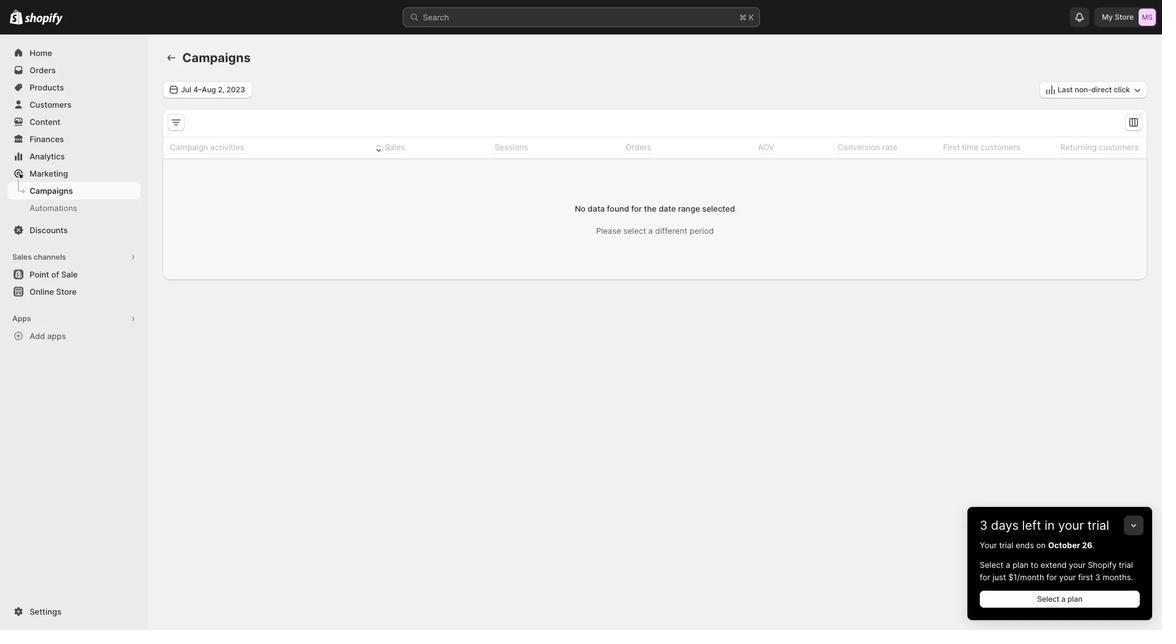 Task type: vqa. For each thing, say whether or not it's contained in the screenshot.
"COLLECTIONS" Link
no



Task type: describe. For each thing, give the bounding box(es) containing it.
shopify image
[[25, 13, 63, 25]]

2 horizontal spatial for
[[1047, 573, 1058, 583]]

campaigns link
[[7, 182, 140, 200]]

apps button
[[7, 311, 140, 328]]

add
[[30, 332, 45, 341]]

select for select a plan to extend your shopify trial for just $1/month for your first 3 months.
[[980, 561, 1004, 571]]

plan for select a plan
[[1068, 595, 1083, 604]]

campaign
[[170, 142, 208, 152]]

1 horizontal spatial for
[[980, 573, 991, 583]]

online store button
[[0, 283, 148, 301]]

2023
[[227, 85, 245, 94]]

discounts link
[[7, 222, 140, 239]]

non-
[[1075, 85, 1092, 94]]

customers
[[30, 100, 71, 110]]

finances
[[30, 134, 64, 144]]

content link
[[7, 113, 140, 131]]

first time customers button
[[930, 139, 1023, 157]]

conversion rate
[[838, 142, 898, 152]]

click
[[1115, 85, 1131, 94]]

content
[[30, 117, 60, 127]]

aov
[[758, 142, 775, 152]]

found
[[607, 204, 629, 214]]

⌘ k
[[740, 12, 755, 22]]

point of sale link
[[7, 266, 140, 283]]

of
[[51, 270, 59, 280]]

date
[[659, 204, 676, 214]]

settings link
[[7, 604, 140, 621]]

no data found for the date range selected
[[575, 204, 736, 214]]

select for select a plan
[[1038, 595, 1060, 604]]

$1/month
[[1009, 573, 1045, 583]]

0 vertical spatial campaigns
[[182, 51, 251, 65]]

my store image
[[1139, 9, 1157, 26]]

activities
[[210, 142, 244, 152]]

3 days left in your trial button
[[968, 508, 1153, 534]]

online store link
[[7, 283, 140, 301]]

my store
[[1103, 12, 1134, 22]]

extend
[[1041, 561, 1067, 571]]

orders link
[[7, 62, 140, 79]]

direct
[[1092, 85, 1113, 94]]

3 inside dropdown button
[[980, 519, 988, 534]]

marketing link
[[7, 165, 140, 182]]

search
[[423, 12, 449, 22]]

sale
[[61, 270, 78, 280]]

apps
[[12, 314, 31, 324]]

aov button
[[744, 139, 777, 157]]

just
[[993, 573, 1007, 583]]

⌘
[[740, 12, 747, 22]]

.
[[1093, 541, 1095, 551]]

automations
[[30, 203, 77, 213]]

trial inside select a plan to extend your shopify trial for just $1/month for your first 3 months.
[[1120, 561, 1134, 571]]

rate
[[883, 142, 898, 152]]

0 horizontal spatial a
[[649, 226, 653, 236]]

the
[[644, 204, 657, 214]]

0 horizontal spatial for
[[632, 204, 642, 214]]

my
[[1103, 12, 1114, 22]]

data
[[588, 204, 605, 214]]

period
[[690, 226, 714, 236]]

first time customers
[[944, 142, 1021, 152]]

select
[[624, 226, 647, 236]]

a for select a plan
[[1062, 595, 1066, 604]]

apps
[[47, 332, 66, 341]]

k
[[749, 12, 755, 22]]

sessions button
[[481, 139, 530, 157]]

shopify
[[1089, 561, 1117, 571]]

please
[[596, 226, 621, 236]]

sales button
[[371, 139, 407, 157]]

days
[[992, 519, 1019, 534]]

jul
[[181, 85, 191, 94]]

last non-direct click
[[1058, 85, 1131, 94]]

point
[[30, 270, 49, 280]]

returning customers button
[[1047, 139, 1141, 157]]

3 inside select a plan to extend your shopify trial for just $1/month for your first 3 months.
[[1096, 573, 1101, 583]]

select a plan link
[[980, 592, 1141, 609]]

sales channels
[[12, 253, 66, 262]]

no
[[575, 204, 586, 214]]

1 vertical spatial trial
[[1000, 541, 1014, 551]]

products
[[30, 83, 64, 92]]



Task type: locate. For each thing, give the bounding box(es) containing it.
store inside button
[[56, 287, 77, 297]]

point of sale
[[30, 270, 78, 280]]

plan
[[1013, 561, 1029, 571], [1068, 595, 1083, 604]]

1 horizontal spatial select
[[1038, 595, 1060, 604]]

select a plan to extend your shopify trial for just $1/month for your first 3 months.
[[980, 561, 1134, 583]]

1 horizontal spatial plan
[[1068, 595, 1083, 604]]

1 vertical spatial your
[[1070, 561, 1086, 571]]

add apps
[[30, 332, 66, 341]]

select up just
[[980, 561, 1004, 571]]

add apps button
[[7, 328, 140, 345]]

campaigns
[[182, 51, 251, 65], [30, 186, 73, 196]]

campaign activities
[[170, 142, 244, 152]]

customers right time
[[981, 142, 1021, 152]]

1 vertical spatial campaigns
[[30, 186, 73, 196]]

for
[[632, 204, 642, 214], [980, 573, 991, 583], [1047, 573, 1058, 583]]

analytics
[[30, 152, 65, 161]]

jul 4–aug 2, 2023
[[181, 85, 245, 94]]

2,
[[218, 85, 225, 94]]

0 horizontal spatial orders
[[30, 65, 56, 75]]

campaigns inside campaigns link
[[30, 186, 73, 196]]

discounts
[[30, 226, 68, 235]]

0 vertical spatial sales
[[385, 142, 405, 152]]

analytics link
[[7, 148, 140, 165]]

1 vertical spatial 3
[[1096, 573, 1101, 583]]

select
[[980, 561, 1004, 571], [1038, 595, 1060, 604]]

0 horizontal spatial 3
[[980, 519, 988, 534]]

marketing
[[30, 169, 68, 179]]

first
[[944, 142, 960, 152]]

ends
[[1016, 541, 1035, 551]]

1 horizontal spatial sales
[[385, 142, 405, 152]]

customers right the returning
[[1100, 142, 1139, 152]]

0 vertical spatial your
[[1059, 519, 1085, 534]]

1 horizontal spatial orders
[[626, 142, 652, 152]]

in
[[1045, 519, 1055, 534]]

on
[[1037, 541, 1046, 551]]

online store
[[30, 287, 77, 297]]

2 vertical spatial your
[[1060, 573, 1077, 583]]

trial inside dropdown button
[[1088, 519, 1110, 534]]

a right select
[[649, 226, 653, 236]]

1 horizontal spatial a
[[1006, 561, 1011, 571]]

point of sale button
[[0, 266, 148, 283]]

1 horizontal spatial trial
[[1088, 519, 1110, 534]]

plan for select a plan to extend your shopify trial for just $1/month for your first 3 months.
[[1013, 561, 1029, 571]]

3 right first
[[1096, 573, 1101, 583]]

1 vertical spatial store
[[56, 287, 77, 297]]

please select a different period
[[596, 226, 714, 236]]

1 horizontal spatial store
[[1115, 12, 1134, 22]]

3
[[980, 519, 988, 534], [1096, 573, 1101, 583]]

1 horizontal spatial customers
[[1100, 142, 1139, 152]]

home link
[[7, 44, 140, 62]]

0 vertical spatial 3
[[980, 519, 988, 534]]

customers inside button
[[981, 142, 1021, 152]]

0 vertical spatial trial
[[1088, 519, 1110, 534]]

plan inside select a plan to extend your shopify trial for just $1/month for your first 3 months.
[[1013, 561, 1029, 571]]

0 horizontal spatial store
[[56, 287, 77, 297]]

0 horizontal spatial campaigns
[[30, 186, 73, 196]]

a
[[649, 226, 653, 236], [1006, 561, 1011, 571], [1062, 595, 1066, 604]]

months.
[[1103, 573, 1134, 583]]

time
[[963, 142, 979, 152]]

orders button
[[612, 139, 653, 157]]

returning customers
[[1061, 142, 1139, 152]]

store down sale
[[56, 287, 77, 297]]

plan up the $1/month
[[1013, 561, 1029, 571]]

sales for sales
[[385, 142, 405, 152]]

a inside select a plan to extend your shopify trial for just $1/month for your first 3 months.
[[1006, 561, 1011, 571]]

0 horizontal spatial trial
[[1000, 541, 1014, 551]]

orders inside button
[[626, 142, 652, 152]]

2 vertical spatial trial
[[1120, 561, 1134, 571]]

1 vertical spatial orders
[[626, 142, 652, 152]]

for left the
[[632, 204, 642, 214]]

select down select a plan to extend your shopify trial for just $1/month for your first 3 months.
[[1038, 595, 1060, 604]]

select inside "select a plan" link
[[1038, 595, 1060, 604]]

0 vertical spatial select
[[980, 561, 1004, 571]]

sales channels button
[[7, 249, 140, 266]]

channels
[[34, 253, 66, 262]]

0 vertical spatial a
[[649, 226, 653, 236]]

2 horizontal spatial a
[[1062, 595, 1066, 604]]

returning
[[1061, 142, 1097, 152]]

select inside select a plan to extend your shopify trial for just $1/month for your first 3 months.
[[980, 561, 1004, 571]]

2 horizontal spatial trial
[[1120, 561, 1134, 571]]

online
[[30, 287, 54, 297]]

first
[[1079, 573, 1094, 583]]

october
[[1049, 541, 1081, 551]]

3 days left in your trial element
[[968, 540, 1153, 621]]

customers inside "button"
[[1100, 142, 1139, 152]]

0 horizontal spatial select
[[980, 561, 1004, 571]]

plan down first
[[1068, 595, 1083, 604]]

trial right your
[[1000, 541, 1014, 551]]

campaigns up jul 4–aug 2, 2023
[[182, 51, 251, 65]]

products link
[[7, 79, 140, 96]]

range
[[678, 204, 700, 214]]

a inside "select a plan" link
[[1062, 595, 1066, 604]]

different
[[656, 226, 688, 236]]

for down extend
[[1047, 573, 1058, 583]]

your left first
[[1060, 573, 1077, 583]]

sales
[[385, 142, 405, 152], [12, 253, 32, 262]]

your trial ends on october 26 .
[[980, 541, 1095, 551]]

1 horizontal spatial 3
[[1096, 573, 1101, 583]]

0 vertical spatial store
[[1115, 12, 1134, 22]]

3 up your
[[980, 519, 988, 534]]

conversion
[[838, 142, 881, 152]]

customers link
[[7, 96, 140, 113]]

0 vertical spatial orders
[[30, 65, 56, 75]]

a down select a plan to extend your shopify trial for just $1/month for your first 3 months.
[[1062, 595, 1066, 604]]

0 vertical spatial plan
[[1013, 561, 1029, 571]]

jul 4–aug 2, 2023 button
[[163, 81, 253, 99]]

your inside dropdown button
[[1059, 519, 1085, 534]]

campaigns up automations
[[30, 186, 73, 196]]

to
[[1031, 561, 1039, 571]]

0 horizontal spatial plan
[[1013, 561, 1029, 571]]

sales for sales channels
[[12, 253, 32, 262]]

2 vertical spatial a
[[1062, 595, 1066, 604]]

store for online store
[[56, 287, 77, 297]]

trial up months.
[[1120, 561, 1134, 571]]

store right my at right
[[1115, 12, 1134, 22]]

shopify image
[[10, 10, 23, 25]]

orders inside "link"
[[30, 65, 56, 75]]

1 customers from the left
[[981, 142, 1021, 152]]

trial up .
[[1088, 519, 1110, 534]]

4–aug
[[193, 85, 216, 94]]

settings
[[30, 608, 61, 617]]

26
[[1083, 541, 1093, 551]]

a for select a plan to extend your shopify trial for just $1/month for your first 3 months.
[[1006, 561, 1011, 571]]

home
[[30, 48, 52, 58]]

your up first
[[1070, 561, 1086, 571]]

1 vertical spatial select
[[1038, 595, 1060, 604]]

automations link
[[7, 200, 140, 217]]

1 vertical spatial sales
[[12, 253, 32, 262]]

0 horizontal spatial sales
[[12, 253, 32, 262]]

1 vertical spatial plan
[[1068, 595, 1083, 604]]

1 vertical spatial a
[[1006, 561, 1011, 571]]

2 customers from the left
[[1100, 142, 1139, 152]]

your
[[1059, 519, 1085, 534], [1070, 561, 1086, 571], [1060, 573, 1077, 583]]

sessions
[[495, 142, 528, 152]]

finances link
[[7, 131, 140, 148]]

store
[[1115, 12, 1134, 22], [56, 287, 77, 297]]

select a plan
[[1038, 595, 1083, 604]]

for left just
[[980, 573, 991, 583]]

customers
[[981, 142, 1021, 152], [1100, 142, 1139, 152]]

last non-direct click button
[[1040, 81, 1148, 99]]

0 horizontal spatial customers
[[981, 142, 1021, 152]]

your up october
[[1059, 519, 1085, 534]]

3 days left in your trial
[[980, 519, 1110, 534]]

selected
[[703, 204, 736, 214]]

store for my store
[[1115, 12, 1134, 22]]

last
[[1058, 85, 1073, 94]]

a up just
[[1006, 561, 1011, 571]]

1 horizontal spatial campaigns
[[182, 51, 251, 65]]



